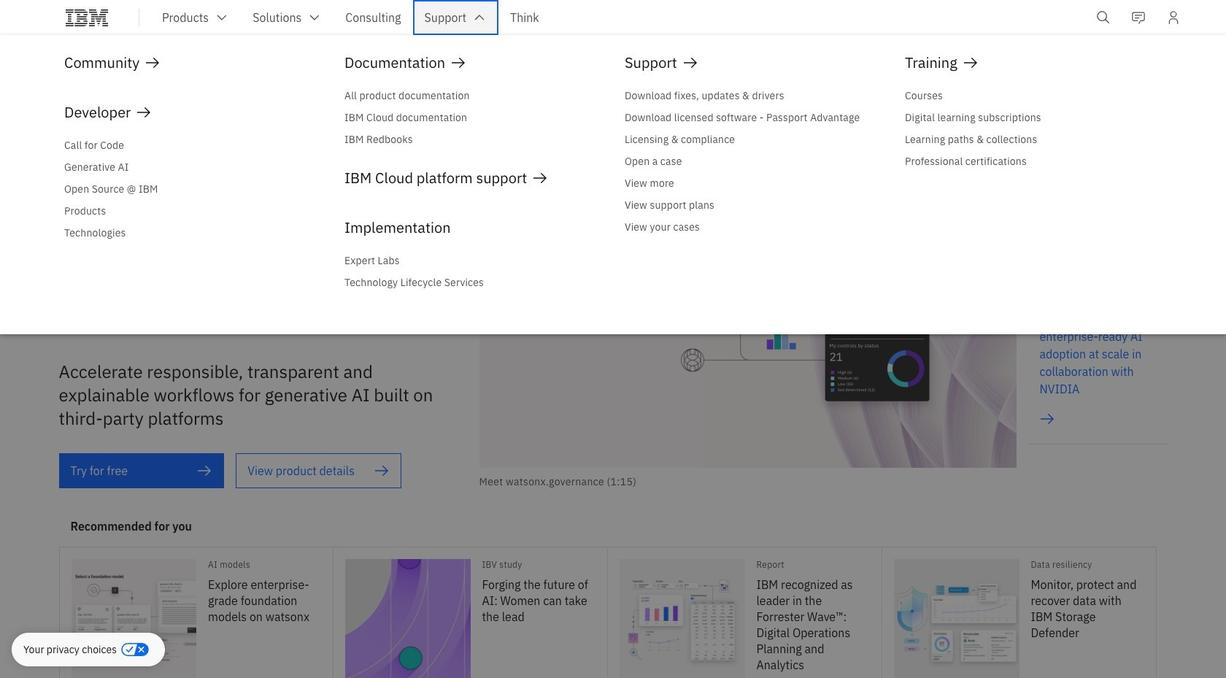 Task type: locate. For each thing, give the bounding box(es) containing it.
your privacy choices element
[[23, 642, 117, 658]]



Task type: vqa. For each thing, say whether or not it's contained in the screenshot.
YOUR PRIVACY CHOICES element
yes



